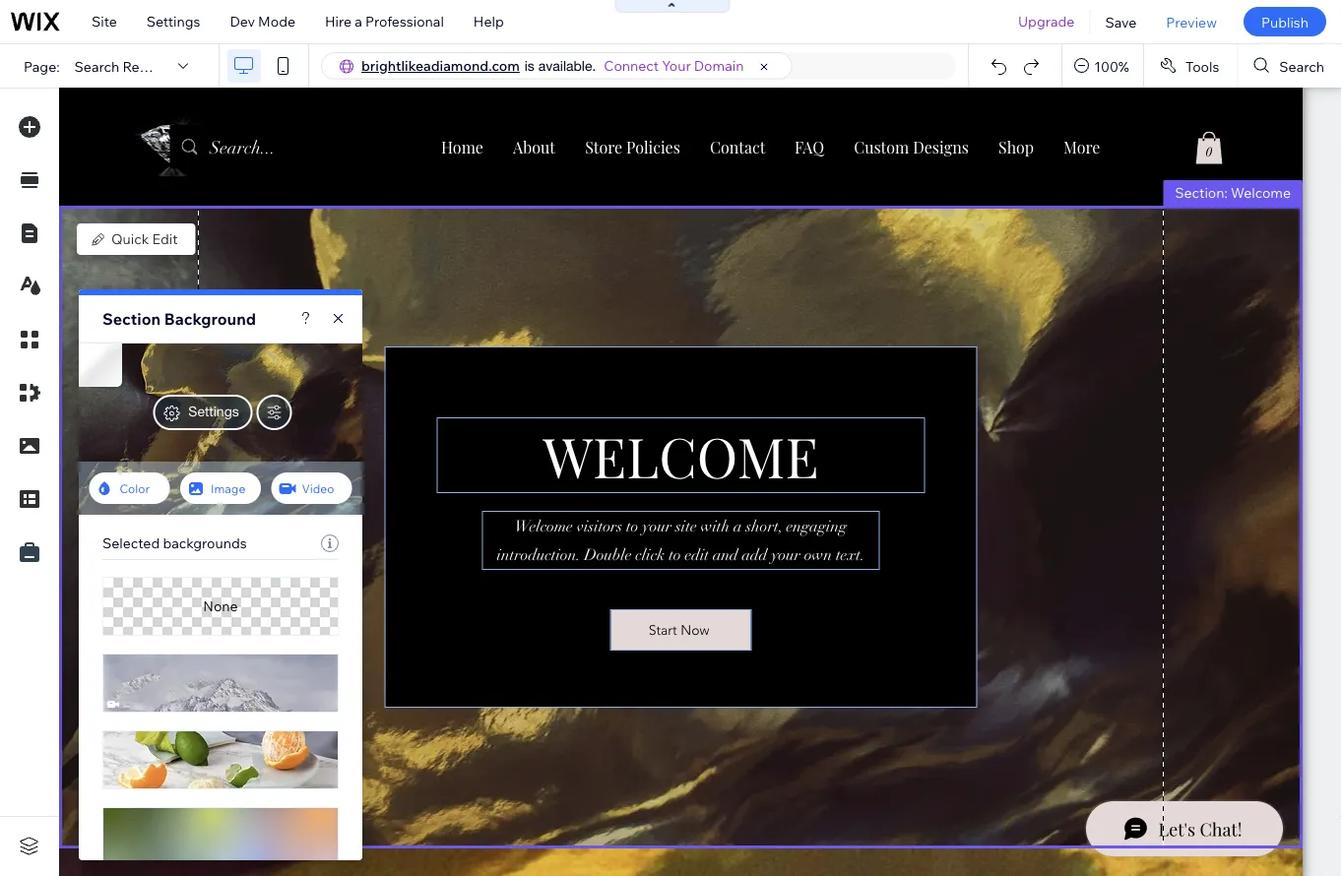Task type: vqa. For each thing, say whether or not it's contained in the screenshot.
Publish
yes



Task type: describe. For each thing, give the bounding box(es) containing it.
hire a professional
[[325, 13, 444, 30]]

preview
[[1166, 13, 1217, 30]]

hire
[[325, 13, 352, 30]]

tools button
[[1144, 44, 1237, 88]]

brightlikeadiamond.com
[[361, 57, 520, 74]]

connect
[[604, 57, 659, 74]]

100%
[[1094, 57, 1130, 75]]

video
[[302, 481, 334, 496]]

dev
[[230, 13, 255, 30]]

is
[[525, 58, 535, 74]]

backgrounds
[[163, 535, 247, 552]]

is available. connect your domain
[[525, 57, 744, 74]]

search for search results
[[74, 57, 119, 75]]

dev mode
[[230, 13, 296, 30]]

search results
[[74, 57, 170, 75]]

100% button
[[1063, 44, 1143, 88]]

0 vertical spatial settings
[[147, 13, 200, 30]]

section: welcome
[[1175, 184, 1291, 201]]

search button
[[1238, 44, 1342, 88]]

image
[[211, 481, 246, 496]]

none
[[203, 598, 238, 615]]

professional
[[365, 13, 444, 30]]

section:
[[1175, 184, 1228, 201]]



Task type: locate. For each thing, give the bounding box(es) containing it.
color
[[120, 481, 150, 496]]

preview button
[[1152, 0, 1232, 43]]

section background
[[102, 309, 256, 329]]

search down "publish" button
[[1280, 57, 1325, 75]]

site
[[92, 13, 117, 30]]

save button
[[1091, 0, 1152, 43]]

settings
[[147, 13, 200, 30], [188, 403, 239, 420]]

search for search
[[1280, 57, 1325, 75]]

save
[[1106, 13, 1137, 30]]

quick
[[111, 230, 149, 248]]

search inside button
[[1280, 57, 1325, 75]]

edit
[[152, 230, 178, 248]]

1 horizontal spatial search
[[1280, 57, 1325, 75]]

welcome
[[1231, 184, 1291, 201]]

publish button
[[1244, 7, 1327, 36]]

a
[[355, 13, 362, 30]]

2 search from the left
[[1280, 57, 1325, 75]]

help
[[474, 13, 504, 30]]

settings up results at left
[[147, 13, 200, 30]]

publish
[[1262, 13, 1309, 30]]

tools
[[1186, 57, 1220, 75]]

1 search from the left
[[74, 57, 119, 75]]

search
[[74, 57, 119, 75], [1280, 57, 1325, 75]]

settings up image
[[188, 403, 239, 420]]

background
[[164, 309, 256, 329]]

upgrade
[[1018, 13, 1075, 30]]

search down site
[[74, 57, 119, 75]]

quick edit
[[111, 230, 178, 248]]

0 horizontal spatial search
[[74, 57, 119, 75]]

1 vertical spatial settings
[[188, 403, 239, 420]]

section
[[102, 309, 161, 329]]

available.
[[538, 58, 596, 74]]

mode
[[258, 13, 296, 30]]

selected backgrounds
[[102, 535, 247, 552]]

results
[[123, 57, 170, 75]]

domain
[[694, 57, 744, 74]]

your
[[662, 57, 691, 74]]

selected
[[102, 535, 160, 552]]



